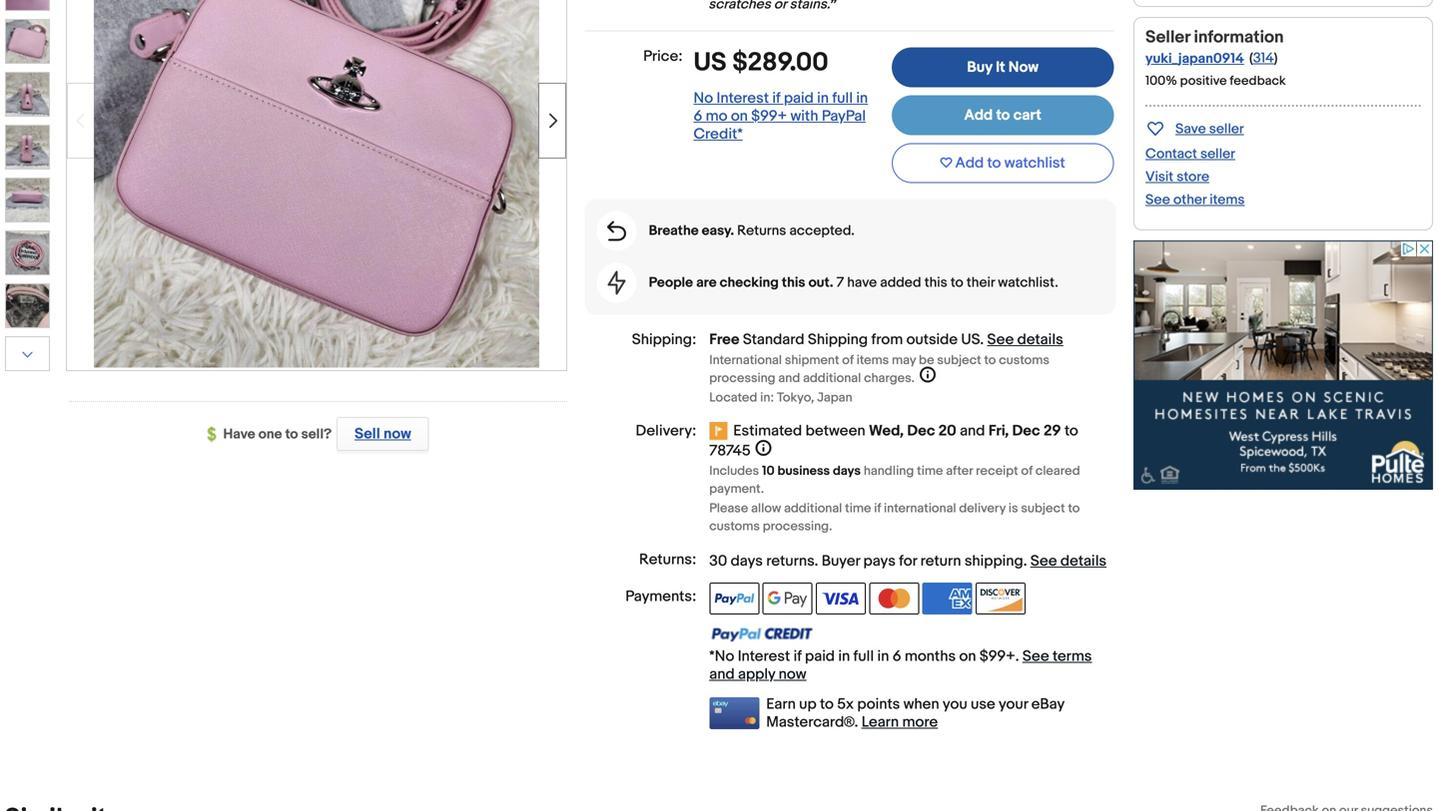 Task type: describe. For each thing, give the bounding box(es) containing it.
may
[[892, 353, 916, 369]]

1 vertical spatial us
[[961, 331, 980, 349]]

google pay image
[[763, 583, 813, 615]]

save seller
[[1176, 121, 1244, 138]]

now inside see terms and apply now
[[779, 666, 807, 684]]

visit store link
[[1146, 169, 1209, 186]]

add for add to watchlist
[[955, 154, 984, 172]]

to inside the earn up to 5x points when you use your ebay mastercard®.
[[820, 696, 834, 714]]

allow
[[751, 501, 781, 517]]

payment.
[[709, 482, 764, 497]]

out.
[[809, 275, 833, 292]]

in right with
[[856, 89, 868, 107]]

to inside "please allow additional time if international delivery is subject to customs processing."
[[1068, 501, 1080, 517]]

full for months
[[853, 648, 874, 666]]

314 link
[[1253, 50, 1274, 67]]

in up "5x"
[[838, 648, 850, 666]]

vivienne westwood women's crossbody shoulder camera bag saffiano leather pink - picture 1 of 10 image
[[94, 0, 539, 368]]

up
[[799, 696, 817, 714]]

paypal image
[[709, 583, 759, 615]]

20
[[939, 423, 957, 440]]

apply
[[738, 666, 775, 684]]

now
[[1009, 58, 1039, 76]]

29
[[1044, 423, 1061, 440]]

shipping
[[965, 553, 1023, 571]]

located in: tokyo, japan
[[709, 391, 852, 406]]

2 horizontal spatial .
[[1023, 553, 1027, 571]]

if for months
[[794, 648, 802, 666]]

paypal credit image
[[709, 627, 813, 643]]

price:
[[643, 47, 683, 65]]

free standard shipping from outside us . see details
[[709, 331, 1063, 349]]

interest for no
[[717, 89, 769, 107]]

sell
[[355, 425, 380, 443]]

easy.
[[702, 223, 734, 240]]

includes 10 business days
[[709, 464, 861, 479]]

additional inside "please allow additional time if international delivery is subject to customs processing."
[[784, 501, 842, 517]]

additional inside international shipment of items may be subject to customs processing and additional charges.
[[803, 371, 861, 387]]

learn more
[[862, 714, 938, 732]]

paid for mo
[[784, 89, 814, 107]]

buyer
[[822, 553, 860, 571]]

seller for contact
[[1201, 146, 1235, 163]]

handling
[[864, 464, 914, 479]]

buy it now link
[[892, 47, 1114, 87]]

time inside handling time after receipt of cleared payment.
[[917, 464, 943, 479]]

more
[[902, 714, 938, 732]]

0 horizontal spatial .
[[815, 553, 818, 571]]

tokyo,
[[777, 391, 814, 406]]

see inside contact seller visit store see other items
[[1146, 192, 1170, 209]]

paid for months
[[805, 648, 835, 666]]

please allow additional time if international delivery is subject to customs processing.
[[709, 501, 1080, 535]]

sell?
[[301, 426, 332, 443]]

picture 3 of 10 image
[[6, 20, 49, 63]]

)
[[1274, 50, 1278, 67]]

0 vertical spatial details
[[1017, 331, 1063, 349]]

1 horizontal spatial .
[[980, 331, 984, 349]]

added
[[880, 275, 921, 292]]

7
[[837, 275, 844, 292]]

for
[[899, 553, 917, 571]]

*no interest if paid in full in 6 months on $99+.
[[709, 648, 1023, 666]]

in:
[[760, 391, 774, 406]]

sell now
[[355, 425, 411, 443]]

visit
[[1146, 169, 1174, 186]]

yuki_japan0914 link
[[1146, 50, 1244, 67]]

to right 'one'
[[285, 426, 298, 443]]

return
[[920, 553, 961, 571]]

international
[[884, 501, 956, 517]]

add to watchlist button
[[892, 143, 1114, 183]]

visa image
[[816, 583, 866, 615]]

mo
[[706, 107, 728, 125]]

ebay
[[1031, 696, 1064, 714]]

watchlist.
[[998, 275, 1058, 292]]

months
[[905, 648, 956, 666]]

watchlist
[[1004, 154, 1065, 172]]

subject inside "please allow additional time if international delivery is subject to customs processing."
[[1021, 501, 1065, 517]]

save seller button
[[1146, 117, 1244, 140]]

2 dec from the left
[[1012, 423, 1040, 440]]

6 for mo
[[694, 107, 702, 125]]

to inside button
[[987, 154, 1001, 172]]

to left the their
[[951, 275, 964, 292]]

shipping
[[808, 331, 868, 349]]

learn more link
[[862, 714, 938, 732]]

charges.
[[864, 371, 915, 387]]

1 dec from the left
[[907, 423, 935, 440]]

have one to sell?
[[223, 426, 332, 443]]

no
[[694, 89, 713, 107]]

after
[[946, 464, 973, 479]]

interest for *no
[[738, 648, 790, 666]]

discover image
[[976, 583, 1026, 615]]

business
[[778, 464, 830, 479]]

no interest if paid in full in 6 mo on $99+ with paypal credit*
[[694, 89, 868, 143]]

please
[[709, 501, 748, 517]]

picture 7 of 10 image
[[6, 232, 49, 275]]

if inside "please allow additional time if international delivery is subject to customs processing."
[[874, 501, 881, 517]]

earn
[[766, 696, 796, 714]]

100%
[[1146, 73, 1177, 89]]

us $289.00 main content
[[585, 0, 1116, 732]]

1 horizontal spatial days
[[833, 464, 861, 479]]

10
[[762, 464, 775, 479]]

0 horizontal spatial days
[[731, 553, 763, 571]]

5x
[[837, 696, 854, 714]]

see inside see terms and apply now
[[1023, 648, 1049, 666]]

free
[[709, 331, 740, 349]]

see right shipping at the bottom right
[[1031, 553, 1057, 571]]

(
[[1249, 50, 1253, 67]]

it
[[996, 58, 1005, 76]]

japan
[[817, 391, 852, 406]]

delivery alert flag image
[[709, 423, 733, 442]]

advertisement region
[[1134, 241, 1433, 490]]

with details__icon image for people
[[608, 271, 626, 295]]

customs inside international shipment of items may be subject to customs processing and additional charges.
[[999, 353, 1050, 369]]

located
[[709, 391, 757, 406]]

picture 4 of 10 image
[[6, 73, 49, 116]]

feedback
[[1230, 73, 1286, 89]]



Task type: locate. For each thing, give the bounding box(es) containing it.
items inside international shipment of items may be subject to customs processing and additional charges.
[[857, 353, 889, 369]]

see terms and apply now
[[709, 648, 1092, 684]]

1 vertical spatial and
[[960, 423, 985, 440]]

seller right 'save'
[[1209, 121, 1244, 138]]

returns
[[737, 223, 786, 240]]

between
[[806, 423, 865, 440]]

subject right is
[[1021, 501, 1065, 517]]

. up discover image
[[1023, 553, 1027, 571]]

international shipment of items may be subject to customs processing and additional charges.
[[709, 353, 1050, 387]]

1 horizontal spatial on
[[959, 648, 976, 666]]

mastercard®.
[[766, 714, 858, 732]]

to right 29
[[1065, 423, 1078, 440]]

cart
[[1013, 106, 1042, 124]]

handling time after receipt of cleared payment.
[[709, 464, 1080, 497]]

picture 5 of 10 image
[[6, 126, 49, 169]]

0 vertical spatial of
[[842, 353, 854, 369]]

$99+.
[[980, 648, 1019, 666]]

us $289.00
[[694, 47, 829, 78]]

on left $99+.
[[959, 648, 976, 666]]

seller
[[1209, 121, 1244, 138], [1201, 146, 1235, 163]]

0 vertical spatial interest
[[717, 89, 769, 107]]

1 vertical spatial paid
[[805, 648, 835, 666]]

delivery
[[959, 501, 1006, 517]]

1 vertical spatial details
[[1061, 553, 1107, 571]]

1 vertical spatial if
[[874, 501, 881, 517]]

2 this from the left
[[925, 275, 948, 292]]

to left "5x"
[[820, 696, 834, 714]]

seller inside button
[[1209, 121, 1244, 138]]

0 vertical spatial seller
[[1209, 121, 1244, 138]]

days right 30
[[731, 553, 763, 571]]

if down paypal credit image
[[794, 648, 802, 666]]

2 with details__icon image from the top
[[608, 271, 626, 295]]

yuki_japan0914
[[1146, 50, 1244, 67]]

dec
[[907, 423, 935, 440], [1012, 423, 1040, 440]]

and
[[778, 371, 800, 387], [960, 423, 985, 440], [709, 666, 735, 684]]

1 horizontal spatial now
[[779, 666, 807, 684]]

use
[[971, 696, 995, 714]]

1 horizontal spatial items
[[1210, 192, 1245, 209]]

of down shipping
[[842, 353, 854, 369]]

information
[[1194, 27, 1284, 48]]

customs up fri,
[[999, 353, 1050, 369]]

0 horizontal spatial time
[[845, 501, 871, 517]]

see details link down watchlist. at the right top of page
[[987, 331, 1063, 349]]

add to cart
[[964, 106, 1042, 124]]

0 vertical spatial customs
[[999, 353, 1050, 369]]

full right with
[[832, 89, 853, 107]]

no interest if paid in full in 6 mo on $99+ with paypal credit* link
[[694, 89, 868, 143]]

time
[[917, 464, 943, 479], [845, 501, 871, 517]]

contact
[[1146, 146, 1197, 163]]

buy it now
[[967, 58, 1039, 76]]

seller
[[1146, 27, 1190, 48]]

us up no
[[694, 47, 727, 78]]

on inside the no interest if paid in full in 6 mo on $99+ with paypal credit*
[[731, 107, 748, 125]]

0 vertical spatial us
[[694, 47, 727, 78]]

0 horizontal spatial subject
[[937, 353, 981, 369]]

now up earn
[[779, 666, 807, 684]]

terms
[[1053, 648, 1092, 666]]

sell now link
[[332, 417, 429, 451]]

and up the "tokyo,"
[[778, 371, 800, 387]]

with details__icon image left the people
[[608, 271, 626, 295]]

with
[[791, 107, 818, 125]]

see other items link
[[1146, 192, 1245, 209]]

0 horizontal spatial this
[[782, 275, 805, 292]]

and inside international shipment of items may be subject to customs processing and additional charges.
[[778, 371, 800, 387]]

30
[[709, 553, 727, 571]]

you
[[943, 696, 967, 714]]

1 horizontal spatial dec
[[1012, 423, 1040, 440]]

now right sell
[[384, 425, 411, 443]]

0 horizontal spatial customs
[[709, 519, 760, 535]]

paid up up in the bottom right of the page
[[805, 648, 835, 666]]

see details link right shipping at the bottom right
[[1031, 553, 1107, 571]]

and left apply
[[709, 666, 735, 684]]

payments:
[[625, 588, 696, 606]]

0 horizontal spatial of
[[842, 353, 854, 369]]

1 vertical spatial add
[[955, 154, 984, 172]]

in left months
[[877, 648, 889, 666]]

and inside see terms and apply now
[[709, 666, 735, 684]]

6 inside the no interest if paid in full in 6 mo on $99+ with paypal credit*
[[694, 107, 702, 125]]

1 vertical spatial 6
[[893, 648, 901, 666]]

1 vertical spatial additional
[[784, 501, 842, 517]]

shipment
[[785, 353, 839, 369]]

customs inside "please allow additional time if international delivery is subject to customs processing."
[[709, 519, 760, 535]]

paid inside the no interest if paid in full in 6 mo on $99+ with paypal credit*
[[784, 89, 814, 107]]

this
[[782, 275, 805, 292], [925, 275, 948, 292]]

checking
[[720, 275, 779, 292]]

see
[[1146, 192, 1170, 209], [987, 331, 1014, 349], [1031, 553, 1057, 571], [1023, 648, 1049, 666]]

outside
[[906, 331, 958, 349]]

6 for months
[[893, 648, 901, 666]]

1 vertical spatial days
[[731, 553, 763, 571]]

0 horizontal spatial on
[[731, 107, 748, 125]]

to
[[996, 106, 1010, 124], [987, 154, 1001, 172], [951, 275, 964, 292], [984, 353, 996, 369], [1065, 423, 1078, 440], [285, 426, 298, 443], [1068, 501, 1080, 517], [820, 696, 834, 714]]

now
[[384, 425, 411, 443], [779, 666, 807, 684]]

days
[[833, 464, 861, 479], [731, 553, 763, 571]]

interest right no
[[717, 89, 769, 107]]

if left with
[[772, 89, 780, 107]]

0 vertical spatial 6
[[694, 107, 702, 125]]

add inside button
[[955, 154, 984, 172]]

processing
[[709, 371, 776, 387]]

0 vertical spatial days
[[833, 464, 861, 479]]

1 horizontal spatial subject
[[1021, 501, 1065, 517]]

shipping:
[[632, 331, 696, 349]]

6 left mo at top
[[694, 107, 702, 125]]

dollar sign image
[[207, 427, 223, 443]]

returns:
[[639, 551, 696, 569]]

subject inside international shipment of items may be subject to customs processing and additional charges.
[[937, 353, 981, 369]]

0 vertical spatial additional
[[803, 371, 861, 387]]

see terms and apply now link
[[709, 648, 1092, 684]]

full for mo
[[832, 89, 853, 107]]

on for mo
[[731, 107, 748, 125]]

delivery:
[[636, 423, 696, 440]]

be
[[919, 353, 934, 369]]

if inside the no interest if paid in full in 6 mo on $99+ with paypal credit*
[[772, 89, 780, 107]]

add down "buy"
[[964, 106, 993, 124]]

have
[[223, 426, 255, 443]]

this right added
[[925, 275, 948, 292]]

and inside estimated between wed, dec 20 and fri, dec 29 to 78745
[[960, 423, 985, 440]]

full inside the no interest if paid in full in 6 mo on $99+ with paypal credit*
[[832, 89, 853, 107]]

contact seller link
[[1146, 146, 1235, 163]]

if down handling time after receipt of cleared payment.
[[874, 501, 881, 517]]

dec left 29
[[1012, 423, 1040, 440]]

items right other
[[1210, 192, 1245, 209]]

2 vertical spatial if
[[794, 648, 802, 666]]

0 horizontal spatial dec
[[907, 423, 935, 440]]

interest down paypal credit image
[[738, 648, 790, 666]]

1 vertical spatial of
[[1021, 464, 1033, 479]]

0 vertical spatial with details__icon image
[[607, 221, 626, 241]]

master card image
[[869, 583, 919, 615]]

ebay mastercard image
[[709, 698, 759, 730]]

earn up to 5x points when you use your ebay mastercard®.
[[766, 696, 1064, 732]]

and right 20
[[960, 423, 985, 440]]

to left watchlist
[[987, 154, 1001, 172]]

.
[[980, 331, 984, 349], [815, 553, 818, 571], [1023, 553, 1027, 571]]

on for months
[[959, 648, 976, 666]]

positive
[[1180, 73, 1227, 89]]

seller information yuki_japan0914 ( 314 ) 100% positive feedback
[[1146, 27, 1286, 89]]

0 vertical spatial subject
[[937, 353, 981, 369]]

1 vertical spatial full
[[853, 648, 874, 666]]

of right receipt
[[1021, 464, 1033, 479]]

fri,
[[989, 423, 1009, 440]]

credit*
[[694, 125, 743, 143]]

see down the their
[[987, 331, 1014, 349]]

0 horizontal spatial now
[[384, 425, 411, 443]]

your
[[999, 696, 1028, 714]]

additional up the japan
[[803, 371, 861, 387]]

0 vertical spatial if
[[772, 89, 780, 107]]

if
[[772, 89, 780, 107], [874, 501, 881, 517], [794, 648, 802, 666]]

subject right be
[[937, 353, 981, 369]]

add to watchlist
[[955, 154, 1065, 172]]

0 horizontal spatial if
[[772, 89, 780, 107]]

see left terms
[[1023, 648, 1049, 666]]

$289.00
[[732, 47, 829, 78]]

full up points
[[853, 648, 874, 666]]

if for mo
[[772, 89, 780, 107]]

2 vertical spatial and
[[709, 666, 735, 684]]

to right be
[[984, 353, 996, 369]]

additional up processing.
[[784, 501, 842, 517]]

breathe easy. returns accepted.
[[649, 223, 855, 240]]

0 horizontal spatial full
[[832, 89, 853, 107]]

includes
[[709, 464, 759, 479]]

this left out.
[[782, 275, 805, 292]]

2 horizontal spatial and
[[960, 423, 985, 440]]

1 horizontal spatial us
[[961, 331, 980, 349]]

seller for save
[[1209, 121, 1244, 138]]

1 horizontal spatial time
[[917, 464, 943, 479]]

1 horizontal spatial if
[[794, 648, 802, 666]]

1 horizontal spatial 6
[[893, 648, 901, 666]]

0 vertical spatial see details link
[[987, 331, 1063, 349]]

of inside handling time after receipt of cleared payment.
[[1021, 464, 1033, 479]]

1 horizontal spatial of
[[1021, 464, 1033, 479]]

0 horizontal spatial us
[[694, 47, 727, 78]]

processing.
[[763, 519, 832, 535]]

their
[[967, 275, 995, 292]]

dec left 20
[[907, 423, 935, 440]]

items up charges.
[[857, 353, 889, 369]]

seller inside contact seller visit store see other items
[[1201, 146, 1235, 163]]

0 vertical spatial and
[[778, 371, 800, 387]]

1 vertical spatial on
[[959, 648, 976, 666]]

1 vertical spatial now
[[779, 666, 807, 684]]

1 vertical spatial see details link
[[1031, 553, 1107, 571]]

1 vertical spatial seller
[[1201, 146, 1235, 163]]

with details__icon image for breathe
[[607, 221, 626, 241]]

1 vertical spatial with details__icon image
[[608, 271, 626, 295]]

is
[[1009, 501, 1018, 517]]

. left buyer
[[815, 553, 818, 571]]

1 this from the left
[[782, 275, 805, 292]]

time down handling time after receipt of cleared payment.
[[845, 501, 871, 517]]

us right outside
[[961, 331, 980, 349]]

2 horizontal spatial if
[[874, 501, 881, 517]]

0 horizontal spatial items
[[857, 353, 889, 369]]

314
[[1253, 50, 1274, 67]]

0 vertical spatial time
[[917, 464, 943, 479]]

1 vertical spatial subject
[[1021, 501, 1065, 517]]

1 horizontal spatial full
[[853, 648, 874, 666]]

add for add to cart
[[964, 106, 993, 124]]

subject
[[937, 353, 981, 369], [1021, 501, 1065, 517]]

breathe
[[649, 223, 699, 240]]

full
[[832, 89, 853, 107], [853, 648, 874, 666]]

from
[[871, 331, 903, 349]]

1 vertical spatial items
[[857, 353, 889, 369]]

time inside "please allow additional time if international delivery is subject to customs processing."
[[845, 501, 871, 517]]

of inside international shipment of items may be subject to customs processing and additional charges.
[[842, 353, 854, 369]]

1 vertical spatial interest
[[738, 648, 790, 666]]

with details__icon image left breathe
[[607, 221, 626, 241]]

customs down please
[[709, 519, 760, 535]]

1 horizontal spatial and
[[778, 371, 800, 387]]

see down visit
[[1146, 192, 1170, 209]]

with details__icon image
[[607, 221, 626, 241], [608, 271, 626, 295]]

6 left months
[[893, 648, 901, 666]]

0 vertical spatial add
[[964, 106, 993, 124]]

people are checking this out. 7 have added this to their watchlist.
[[649, 275, 1058, 292]]

0 vertical spatial on
[[731, 107, 748, 125]]

picture 6 of 10 image
[[6, 179, 49, 222]]

time left after
[[917, 464, 943, 479]]

to down cleared
[[1068, 501, 1080, 517]]

1 horizontal spatial this
[[925, 275, 948, 292]]

on right mo at top
[[731, 107, 748, 125]]

picture 2 of 10 image
[[6, 0, 49, 10]]

to left cart
[[996, 106, 1010, 124]]

1 vertical spatial time
[[845, 501, 871, 517]]

0 horizontal spatial 6
[[694, 107, 702, 125]]

*no
[[709, 648, 734, 666]]

0 vertical spatial now
[[384, 425, 411, 443]]

to inside international shipment of items may be subject to customs processing and additional charges.
[[984, 353, 996, 369]]

picture 8 of 10 image
[[6, 285, 49, 328]]

. right outside
[[980, 331, 984, 349]]

0 vertical spatial paid
[[784, 89, 814, 107]]

of
[[842, 353, 854, 369], [1021, 464, 1033, 479]]

0 vertical spatial full
[[832, 89, 853, 107]]

seller down save seller
[[1201, 146, 1235, 163]]

us
[[694, 47, 727, 78], [961, 331, 980, 349]]

paid down $289.00
[[784, 89, 814, 107]]

in down $289.00
[[817, 89, 829, 107]]

1 horizontal spatial customs
[[999, 353, 1050, 369]]

american express image
[[923, 583, 973, 615]]

to inside estimated between wed, dec 20 and fri, dec 29 to 78745
[[1065, 423, 1078, 440]]

store
[[1177, 169, 1209, 186]]

details right shipping at the bottom right
[[1061, 553, 1107, 571]]

items inside contact seller visit store see other items
[[1210, 192, 1245, 209]]

other
[[1173, 192, 1207, 209]]

add down add to cart link
[[955, 154, 984, 172]]

interest inside the no interest if paid in full in 6 mo on $99+ with paypal credit*
[[717, 89, 769, 107]]

1 vertical spatial customs
[[709, 519, 760, 535]]

one
[[258, 426, 282, 443]]

when
[[904, 696, 939, 714]]

add to cart link
[[892, 95, 1114, 135]]

0 vertical spatial items
[[1210, 192, 1245, 209]]

days down between
[[833, 464, 861, 479]]

1 with details__icon image from the top
[[607, 221, 626, 241]]

wed,
[[869, 423, 904, 440]]

details down watchlist. at the right top of page
[[1017, 331, 1063, 349]]

0 horizontal spatial and
[[709, 666, 735, 684]]



Task type: vqa. For each thing, say whether or not it's contained in the screenshot.
and in See terms and apply now
yes



